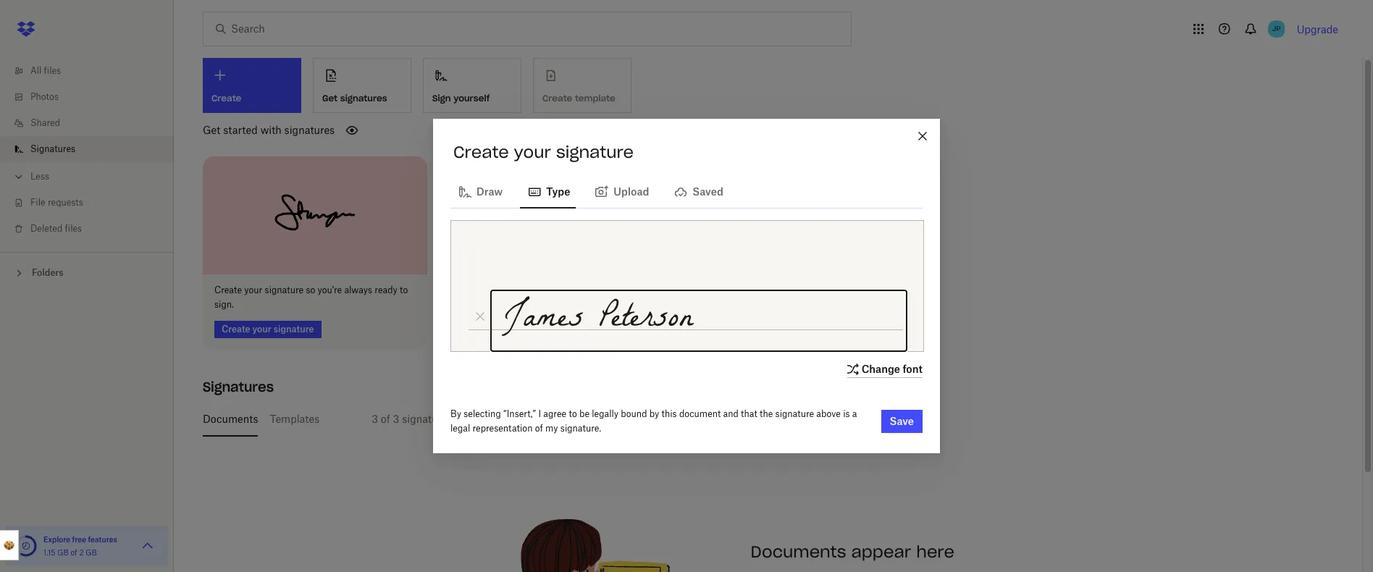 Task type: vqa. For each thing, say whether or not it's contained in the screenshot.
"high-"
no



Task type: describe. For each thing, give the bounding box(es) containing it.
agree
[[543, 408, 566, 419]]

here
[[916, 541, 954, 562]]

ready
[[375, 284, 397, 295]]

sign yourself button
[[423, 58, 521, 113]]

font
[[903, 362, 923, 375]]

shared link
[[12, 110, 174, 136]]

signatures inside "link"
[[30, 143, 75, 154]]

dropbox image
[[12, 14, 41, 43]]

above
[[816, 408, 841, 419]]

upgrade link
[[1297, 23, 1338, 35]]

always
[[344, 284, 372, 295]]

change
[[862, 362, 900, 375]]

saved
[[693, 185, 723, 198]]

0 vertical spatial requests
[[48, 197, 83, 208]]

1.15
[[43, 548, 55, 557]]

with
[[260, 124, 282, 136]]

file requests link
[[12, 190, 174, 216]]

upgrade
[[1297, 23, 1338, 35]]

1 3 from the left
[[372, 412, 378, 425]]

less
[[30, 171, 49, 182]]

explore
[[43, 535, 70, 544]]

create your signature so you're always ready to sign.
[[214, 284, 408, 310]]

upload
[[614, 185, 649, 198]]

by
[[450, 408, 461, 419]]

documents for documents
[[203, 412, 258, 425]]

started
[[223, 124, 258, 136]]

left
[[494, 412, 510, 425]]

file
[[30, 197, 45, 208]]

create for create your signature
[[453, 142, 509, 162]]

unlimited.
[[662, 412, 710, 425]]

by selecting "insert," i agree to be legally bound by this document and that the signature above is a legal representation of my signature.
[[450, 408, 857, 434]]

sign.
[[214, 299, 234, 310]]

0 horizontal spatial signatures
[[284, 124, 335, 136]]

1 vertical spatial requests
[[450, 412, 491, 425]]

1 horizontal spatial signatures
[[203, 378, 274, 395]]

free
[[72, 535, 86, 544]]

get for get signatures
[[322, 93, 338, 103]]

my
[[545, 423, 558, 434]]

documents for documents appear here
[[751, 541, 846, 562]]

change font
[[862, 362, 923, 375]]

file requests
[[30, 197, 83, 208]]

documents tab
[[203, 402, 258, 436]]

list containing all files
[[0, 49, 174, 252]]

sign yourself
[[432, 93, 490, 103]]

explore free features 1.15 gb of 2 gb
[[43, 535, 117, 557]]

a
[[852, 408, 857, 419]]

of inside by selecting "insert," i agree to be legally bound by this document and that the signature above is a legal representation of my signature.
[[535, 423, 543, 434]]

"insert,"
[[503, 408, 536, 419]]

sign
[[432, 93, 451, 103]]

yourself inside button
[[454, 93, 490, 103]]

get signatures
[[322, 93, 387, 103]]

templates
[[270, 412, 320, 425]]

to inside create your signature so you're always ready to sign.
[[400, 284, 408, 295]]

quota usage element
[[14, 534, 38, 558]]

templates tab
[[270, 402, 320, 436]]

1 gb from the left
[[57, 548, 69, 557]]

yourself inside tab list
[[610, 412, 648, 425]]

save
[[890, 415, 914, 427]]



Task type: locate. For each thing, give the bounding box(es) containing it.
1 horizontal spatial files
[[65, 223, 82, 234]]

1 vertical spatial to
[[569, 408, 577, 419]]

1 horizontal spatial create
[[453, 142, 509, 162]]

to left be
[[569, 408, 577, 419]]

selecting
[[464, 408, 501, 419]]

yourself
[[454, 93, 490, 103], [610, 412, 648, 425]]

and
[[723, 408, 739, 419]]

of left by
[[381, 412, 390, 425]]

this inside tab list
[[513, 412, 530, 425]]

0 horizontal spatial get
[[203, 124, 220, 136]]

0 vertical spatial signatures
[[30, 143, 75, 154]]

get inside get signatures button
[[322, 93, 338, 103]]

0 vertical spatial create
[[453, 142, 509, 162]]

tab list containing documents
[[203, 402, 1333, 436]]

by
[[649, 408, 659, 419]]

get left started
[[203, 124, 220, 136]]

0 horizontal spatial yourself
[[454, 93, 490, 103]]

legal
[[450, 423, 470, 434]]

photos link
[[12, 84, 174, 110]]

files right all
[[44, 65, 61, 76]]

is left a
[[843, 408, 850, 419]]

bound
[[621, 408, 647, 419]]

signatures
[[340, 93, 387, 103], [284, 124, 335, 136]]

legally
[[592, 408, 619, 419]]

tab list inside create your signature dialog
[[450, 174, 923, 209]]

is right bound
[[651, 412, 659, 425]]

0 vertical spatial to
[[400, 284, 408, 295]]

create up the sign.
[[214, 284, 242, 295]]

1 horizontal spatial 3
[[393, 412, 399, 425]]

your up type on the left
[[514, 142, 551, 162]]

signing
[[570, 412, 607, 425]]

i
[[538, 408, 541, 419]]

get signatures button
[[313, 58, 411, 113]]

less image
[[12, 169, 26, 184]]

requests
[[48, 197, 83, 208], [450, 412, 491, 425]]

2 3 from the left
[[393, 412, 399, 425]]

tab list
[[450, 174, 923, 209], [203, 402, 1333, 436]]

1 horizontal spatial yourself
[[610, 412, 648, 425]]

0 horizontal spatial is
[[651, 412, 659, 425]]

deleted files link
[[12, 216, 174, 242]]

of left 2 at the bottom left of page
[[71, 548, 77, 557]]

0 vertical spatial documents
[[203, 412, 258, 425]]

change font button
[[844, 360, 923, 378]]

requests left left
[[450, 412, 491, 425]]

gb right 1.15
[[57, 548, 69, 557]]

1 horizontal spatial your
[[514, 142, 551, 162]]

1 vertical spatial documents
[[751, 541, 846, 562]]

1 vertical spatial yourself
[[610, 412, 648, 425]]

2
[[79, 548, 84, 557]]

signature left so
[[265, 284, 304, 295]]

your
[[514, 142, 551, 162], [244, 284, 262, 295]]

your for create your signature
[[514, 142, 551, 162]]

document
[[679, 408, 721, 419]]

representation
[[473, 423, 533, 434]]

create inside create your signature so you're always ready to sign.
[[214, 284, 242, 295]]

folders
[[32, 267, 63, 278]]

1 horizontal spatial to
[[569, 408, 577, 419]]

signatures
[[30, 143, 75, 154], [203, 378, 274, 395]]

your inside create your signature dialog
[[514, 142, 551, 162]]

create inside dialog
[[453, 142, 509, 162]]

2 horizontal spatial of
[[535, 423, 543, 434]]

0 horizontal spatial gb
[[57, 548, 69, 557]]

shared
[[30, 117, 60, 128]]

signature inside tab list
[[402, 412, 447, 425]]

get started with signatures
[[203, 124, 335, 136]]

this right by
[[662, 408, 677, 419]]

signature.
[[560, 423, 601, 434]]

0 horizontal spatial requests
[[48, 197, 83, 208]]

deleted
[[30, 223, 63, 234]]

tab list containing draw
[[450, 174, 923, 209]]

month.
[[533, 412, 567, 425]]

1 vertical spatial create
[[214, 284, 242, 295]]

0 horizontal spatial signatures
[[30, 143, 75, 154]]

the
[[760, 408, 773, 419]]

documents inside tab list
[[203, 412, 258, 425]]

of inside explore free features 1.15 gb of 2 gb
[[71, 548, 77, 557]]

create
[[453, 142, 509, 162], [214, 284, 242, 295]]

save button
[[881, 410, 923, 433]]

1 horizontal spatial documents
[[751, 541, 846, 562]]

features
[[88, 535, 117, 544]]

create for create your signature so you're always ready to sign.
[[214, 284, 242, 295]]

create your signature
[[453, 142, 634, 162]]

deleted files
[[30, 223, 82, 234]]

0 vertical spatial files
[[44, 65, 61, 76]]

your left so
[[244, 284, 262, 295]]

to inside by selecting "insert," i agree to be legally bound by this document and that the signature above is a legal representation of my signature.
[[569, 408, 577, 419]]

is inside by selecting "insert," i agree to be legally bound by this document and that the signature above is a legal representation of my signature.
[[843, 408, 850, 419]]

get
[[322, 93, 338, 103], [203, 124, 220, 136]]

of left the my on the bottom of page
[[535, 423, 543, 434]]

create up draw
[[453, 142, 509, 162]]

0 vertical spatial tab list
[[450, 174, 923, 209]]

0 vertical spatial signatures
[[340, 93, 387, 103]]

folders button
[[0, 261, 174, 283]]

signatures down shared
[[30, 143, 75, 154]]

0 horizontal spatial to
[[400, 284, 408, 295]]

list
[[0, 49, 174, 252]]

gb
[[57, 548, 69, 557], [86, 548, 97, 557]]

all files
[[30, 65, 61, 76]]

that
[[741, 408, 757, 419]]

1 horizontal spatial gb
[[86, 548, 97, 557]]

1 horizontal spatial requests
[[450, 412, 491, 425]]

type
[[546, 185, 570, 198]]

files right deleted
[[65, 223, 82, 234]]

1 vertical spatial your
[[244, 284, 262, 295]]

0 horizontal spatial 3
[[372, 412, 378, 425]]

0 horizontal spatial of
[[71, 548, 77, 557]]

signature left by
[[402, 412, 447, 425]]

get up get started with signatures
[[322, 93, 338, 103]]

0 vertical spatial yourself
[[454, 93, 490, 103]]

2 gb from the left
[[86, 548, 97, 557]]

3 of 3 signature requests left this month. signing yourself is unlimited.
[[372, 412, 710, 425]]

1 horizontal spatial is
[[843, 408, 850, 419]]

files for deleted files
[[65, 223, 82, 234]]

be
[[579, 408, 590, 419]]

signatures up documents tab at the bottom left
[[203, 378, 274, 395]]

signature inside create your signature so you're always ready to sign.
[[265, 284, 304, 295]]

yourself right the sign
[[454, 93, 490, 103]]

create your signature dialog
[[433, 119, 940, 453]]

1 horizontal spatial this
[[662, 408, 677, 419]]

documents
[[203, 412, 258, 425], [751, 541, 846, 562]]

this left i
[[513, 412, 530, 425]]

signature inside by selecting "insert," i agree to be legally bound by this document and that the signature above is a legal representation of my signature.
[[775, 408, 814, 419]]

1 vertical spatial signatures
[[284, 124, 335, 136]]

signature up upload at the left of the page
[[556, 142, 634, 162]]

1 vertical spatial get
[[203, 124, 220, 136]]

files inside "link"
[[65, 223, 82, 234]]

of
[[381, 412, 390, 425], [535, 423, 543, 434], [71, 548, 77, 557]]

signatures list item
[[0, 136, 174, 162]]

0 horizontal spatial documents
[[203, 412, 258, 425]]

all
[[30, 65, 42, 76]]

to right ready
[[400, 284, 408, 295]]

is
[[843, 408, 850, 419], [651, 412, 659, 425]]

files
[[44, 65, 61, 76], [65, 223, 82, 234]]

signatures link
[[12, 136, 174, 162]]

gb right 2 at the bottom left of page
[[86, 548, 97, 557]]

appear
[[851, 541, 911, 562]]

all files link
[[12, 58, 174, 84]]

documents appear here
[[751, 541, 954, 562]]

1 horizontal spatial get
[[322, 93, 338, 103]]

signatures inside get signatures button
[[340, 93, 387, 103]]

0 vertical spatial your
[[514, 142, 551, 162]]

files for all files
[[44, 65, 61, 76]]

0 horizontal spatial files
[[44, 65, 61, 76]]

is inside tab list
[[651, 412, 659, 425]]

Your name text field
[[491, 290, 907, 351]]

to
[[400, 284, 408, 295], [569, 408, 577, 419]]

signature right the
[[775, 408, 814, 419]]

this inside by selecting "insert," i agree to be legally bound by this document and that the signature above is a legal representation of my signature.
[[662, 408, 677, 419]]

yourself left by
[[610, 412, 648, 425]]

0 horizontal spatial your
[[244, 284, 262, 295]]

1 vertical spatial files
[[65, 223, 82, 234]]

1 vertical spatial tab list
[[203, 402, 1333, 436]]

you're
[[318, 284, 342, 295]]

signature
[[556, 142, 634, 162], [265, 284, 304, 295], [775, 408, 814, 419], [402, 412, 447, 425]]

get for get started with signatures
[[203, 124, 220, 136]]

your for create your signature so you're always ready to sign.
[[244, 284, 262, 295]]

draw
[[477, 185, 503, 198]]

3
[[372, 412, 378, 425], [393, 412, 399, 425]]

0 horizontal spatial this
[[513, 412, 530, 425]]

requests right file
[[48, 197, 83, 208]]

1 horizontal spatial signatures
[[340, 93, 387, 103]]

photos
[[30, 91, 59, 102]]

your inside create your signature so you're always ready to sign.
[[244, 284, 262, 295]]

0 vertical spatial get
[[322, 93, 338, 103]]

0 horizontal spatial create
[[214, 284, 242, 295]]

1 horizontal spatial of
[[381, 412, 390, 425]]

this
[[662, 408, 677, 419], [513, 412, 530, 425]]

of inside tab list
[[381, 412, 390, 425]]

1 vertical spatial signatures
[[203, 378, 274, 395]]

so
[[306, 284, 315, 295]]



